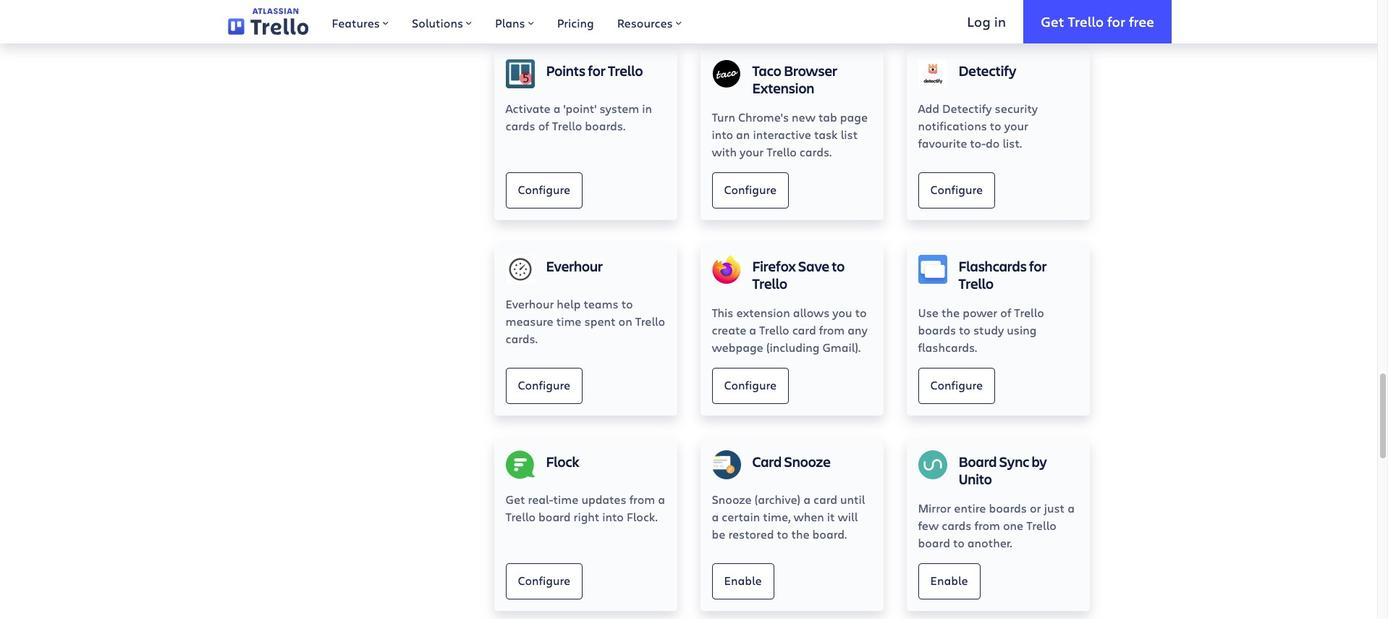 Task type: vqa. For each thing, say whether or not it's contained in the screenshot.


Task type: locate. For each thing, give the bounding box(es) containing it.
for
[[1108, 12, 1126, 30], [588, 61, 606, 80], [1030, 256, 1047, 276]]

to up do
[[991, 118, 1002, 133]]

new
[[792, 109, 816, 124]]

to inside add detectify security notifications to your favourite to-do list.
[[991, 118, 1002, 133]]

solutions button
[[400, 0, 484, 43]]

configure link for points for trello
[[506, 172, 583, 208]]

2 horizontal spatial for
[[1108, 12, 1126, 30]]

detectify up security
[[959, 61, 1017, 80]]

board down real-
[[539, 509, 571, 524]]

trello up power
[[959, 274, 994, 293]]

of inside use the power of trello boards to study using flashcards.
[[1001, 305, 1012, 320]]

snooze
[[785, 452, 831, 471], [712, 492, 752, 507]]

0 horizontal spatial in
[[643, 101, 652, 116]]

enable link down restored
[[712, 563, 775, 599]]

one
[[1004, 518, 1024, 533]]

points
[[546, 61, 586, 80]]

2 vertical spatial from
[[975, 518, 1001, 533]]

1 horizontal spatial cards
[[942, 518, 972, 533]]

a down extension
[[750, 322, 757, 337]]

to left another.
[[954, 535, 965, 550]]

cards. down measure
[[506, 331, 538, 346]]

enable link
[[712, 563, 775, 599], [919, 563, 981, 599]]

0 vertical spatial cards.
[[800, 144, 832, 159]]

time up right
[[554, 492, 579, 507]]

configure link for flashcards for trello
[[919, 368, 996, 404]]

the down when
[[792, 526, 810, 542]]

to down time,
[[777, 526, 789, 542]]

of down activate
[[539, 118, 550, 133]]

a inside get real-time updates from a trello board right into flock.
[[658, 492, 666, 507]]

flashcards.
[[919, 340, 978, 355]]

1 vertical spatial board
[[919, 535, 951, 550]]

board down few
[[919, 535, 951, 550]]

everhour
[[546, 256, 603, 276], [506, 296, 554, 311]]

cards. down task
[[800, 144, 832, 159]]

everhour inside everhour help teams to measure time spent on trello cards.
[[506, 296, 554, 311]]

0 horizontal spatial for
[[588, 61, 606, 80]]

configure link for taco browser extension
[[712, 172, 789, 208]]

a right just
[[1068, 500, 1075, 515]]

the
[[942, 305, 960, 320], [792, 526, 810, 542]]

of inside activate a 'point' system in cards of trello boards.
[[539, 118, 550, 133]]

to right save
[[832, 256, 845, 276]]

1 vertical spatial boards
[[990, 500, 1028, 515]]

1 horizontal spatial snooze
[[785, 452, 831, 471]]

trello
[[1068, 12, 1105, 30], [608, 61, 643, 80], [552, 118, 582, 133], [767, 144, 797, 159], [753, 274, 788, 293], [959, 274, 994, 293], [1015, 305, 1045, 320], [636, 313, 666, 329], [760, 322, 790, 337], [506, 509, 536, 524], [1027, 518, 1057, 533]]

configure link for detectify
[[919, 172, 996, 208]]

notifications
[[919, 118, 988, 133]]

into down turn
[[712, 127, 734, 142]]

from
[[820, 322, 845, 337], [630, 492, 656, 507], [975, 518, 1001, 533]]

enable down restored
[[725, 573, 762, 588]]

in
[[995, 12, 1007, 30], [643, 101, 652, 116]]

log in
[[968, 12, 1007, 30]]

snooze up certain
[[712, 492, 752, 507]]

few
[[919, 518, 939, 533]]

interactive
[[753, 127, 812, 142]]

0 vertical spatial board
[[539, 509, 571, 524]]

0 horizontal spatial boards
[[919, 322, 957, 337]]

configure for flock
[[518, 573, 571, 588]]

for right flashcards
[[1030, 256, 1047, 276]]

of up the using
[[1001, 305, 1012, 320]]

configure link for everhour
[[506, 368, 583, 404]]

to inside mirror entire boards or just a few cards from one trello board to another.
[[954, 535, 965, 550]]

1 vertical spatial get
[[506, 492, 525, 507]]

a
[[554, 101, 561, 116], [750, 322, 757, 337], [658, 492, 666, 507], [804, 492, 811, 507], [1068, 500, 1075, 515], [712, 509, 719, 524]]

from up another.
[[975, 518, 1001, 533]]

0 vertical spatial in
[[995, 12, 1007, 30]]

boards.
[[585, 118, 626, 133]]

configure for firefox save to trello
[[725, 377, 777, 393]]

2 horizontal spatial from
[[975, 518, 1001, 533]]

power
[[963, 305, 998, 320]]

0 horizontal spatial cards
[[506, 118, 536, 133]]

1 vertical spatial snooze
[[712, 492, 752, 507]]

board
[[539, 509, 571, 524], [919, 535, 951, 550]]

0 horizontal spatial into
[[603, 509, 624, 524]]

to up the any
[[856, 305, 867, 320]]

allows
[[793, 305, 830, 320]]

1 horizontal spatial from
[[820, 322, 845, 337]]

everhour help teams to measure time spent on trello cards.
[[506, 296, 666, 346]]

a left 'point'
[[554, 101, 561, 116]]

card
[[753, 452, 782, 471]]

turn
[[712, 109, 736, 124]]

configure
[[518, 182, 571, 197], [725, 182, 777, 197], [931, 182, 984, 197], [518, 377, 571, 393], [725, 377, 777, 393], [931, 377, 984, 393], [518, 573, 571, 588]]

configure link for firefox save to trello
[[712, 368, 789, 404]]

for for flashcards for trello
[[1030, 256, 1047, 276]]

1 horizontal spatial get
[[1041, 12, 1065, 30]]

time inside everhour help teams to measure time spent on trello cards.
[[557, 313, 582, 329]]

in right system at the left top
[[643, 101, 652, 116]]

0 horizontal spatial your
[[740, 144, 764, 159]]

cards down entire at the right bottom
[[942, 518, 972, 533]]

0 vertical spatial of
[[539, 118, 550, 133]]

1 horizontal spatial your
[[1005, 118, 1029, 133]]

0 horizontal spatial cards.
[[506, 331, 538, 346]]

get right log in
[[1041, 12, 1065, 30]]

snooze right card
[[785, 452, 831, 471]]

your down an
[[740, 144, 764, 159]]

1 horizontal spatial in
[[995, 12, 1007, 30]]

of
[[539, 118, 550, 133], [1001, 305, 1012, 320]]

get left real-
[[506, 492, 525, 507]]

the right use
[[942, 305, 960, 320]]

1 vertical spatial from
[[630, 492, 656, 507]]

do
[[986, 135, 1000, 151]]

0 vertical spatial for
[[1108, 12, 1126, 30]]

to up on
[[622, 296, 633, 311]]

1 vertical spatial cards
[[942, 518, 972, 533]]

1 horizontal spatial enable
[[931, 573, 969, 588]]

0 vertical spatial get
[[1041, 12, 1065, 30]]

you
[[833, 305, 853, 320]]

trello up extension
[[753, 274, 788, 293]]

1 vertical spatial in
[[643, 101, 652, 116]]

enable link down another.
[[919, 563, 981, 599]]

to inside snooze (archive) a card until a certain time, when it will be restored to the board.
[[777, 526, 789, 542]]

your
[[1005, 118, 1029, 133], [740, 144, 764, 159]]

firefox save to trello
[[753, 256, 845, 293]]

activate a 'point' system in cards of trello boards.
[[506, 101, 652, 133]]

from inside mirror entire boards or just a few cards from one trello board to another.
[[975, 518, 1001, 533]]

trello right on
[[636, 313, 666, 329]]

1 horizontal spatial boards
[[990, 500, 1028, 515]]

get inside get trello for free link
[[1041, 12, 1065, 30]]

1 horizontal spatial into
[[712, 127, 734, 142]]

trello inside mirror entire boards or just a few cards from one trello board to another.
[[1027, 518, 1057, 533]]

real-
[[528, 492, 554, 507]]

get for get trello for free
[[1041, 12, 1065, 30]]

tab
[[819, 109, 838, 124]]

cards.
[[800, 144, 832, 159], [506, 331, 538, 346]]

be
[[712, 526, 726, 542]]

0 horizontal spatial board
[[539, 509, 571, 524]]

the inside snooze (archive) a card until a certain time, when it will be restored to the board.
[[792, 526, 810, 542]]

0 horizontal spatial the
[[792, 526, 810, 542]]

trello up system at the left top
[[608, 61, 643, 80]]

1 enable link from the left
[[712, 563, 775, 599]]

time
[[557, 313, 582, 329], [554, 492, 579, 507]]

1 horizontal spatial board
[[919, 535, 951, 550]]

0 horizontal spatial from
[[630, 492, 656, 507]]

0 vertical spatial time
[[557, 313, 582, 329]]

2 vertical spatial for
[[1030, 256, 1047, 276]]

for right points
[[588, 61, 606, 80]]

to inside this extension allows you to create a trello card from any webpage (including gmail).
[[856, 305, 867, 320]]

1 horizontal spatial for
[[1030, 256, 1047, 276]]

everhour up measure
[[506, 296, 554, 311]]

from up gmail).
[[820, 322, 845, 337]]

card up it
[[814, 492, 838, 507]]

1 horizontal spatial of
[[1001, 305, 1012, 320]]

this
[[712, 305, 734, 320]]

boards down use
[[919, 322, 957, 337]]

1 vertical spatial into
[[603, 509, 624, 524]]

boards
[[919, 322, 957, 337], [990, 500, 1028, 515]]

flashcards
[[959, 256, 1027, 276]]

into down updates
[[603, 509, 624, 524]]

points for trello
[[546, 61, 643, 80]]

card
[[793, 322, 817, 337], [814, 492, 838, 507]]

trello inside everhour help teams to measure time spent on trello cards.
[[636, 313, 666, 329]]

trello down real-
[[506, 509, 536, 524]]

create
[[712, 322, 747, 337]]

into
[[712, 127, 734, 142], [603, 509, 624, 524]]

trello up the using
[[1015, 305, 1045, 320]]

0 vertical spatial the
[[942, 305, 960, 320]]

time down help
[[557, 313, 582, 329]]

0 horizontal spatial enable link
[[712, 563, 775, 599]]

mirror
[[919, 500, 952, 515]]

1 vertical spatial everhour
[[506, 296, 554, 311]]

get trello for free link
[[1024, 0, 1172, 43]]

to inside everhour help teams to measure time spent on trello cards.
[[622, 296, 633, 311]]

0 vertical spatial cards
[[506, 118, 536, 133]]

detectify
[[959, 61, 1017, 80], [943, 101, 993, 116]]

enable down another.
[[931, 573, 969, 588]]

a up be
[[712, 509, 719, 524]]

trello inside this extension allows you to create a trello card from any webpage (including gmail).
[[760, 322, 790, 337]]

from inside this extension allows you to create a trello card from any webpage (including gmail).
[[820, 322, 845, 337]]

0 vertical spatial from
[[820, 322, 845, 337]]

use the power of trello boards to study using flashcards.
[[919, 305, 1045, 355]]

2 enable from the left
[[931, 573, 969, 588]]

in right log
[[995, 12, 1007, 30]]

your down security
[[1005, 118, 1029, 133]]

cards down activate
[[506, 118, 536, 133]]

to down power
[[960, 322, 971, 337]]

0 vertical spatial snooze
[[785, 452, 831, 471]]

trello down interactive
[[767, 144, 797, 159]]

configure for detectify
[[931, 182, 984, 197]]

cards
[[506, 118, 536, 133], [942, 518, 972, 533]]

a right updates
[[658, 492, 666, 507]]

everhour for everhour help teams to measure time spent on trello cards.
[[506, 296, 554, 311]]

0 horizontal spatial enable
[[725, 573, 762, 588]]

trello down 'point'
[[552, 118, 582, 133]]

another.
[[968, 535, 1013, 550]]

1 vertical spatial time
[[554, 492, 579, 507]]

1 horizontal spatial the
[[942, 305, 960, 320]]

card down allows
[[793, 322, 817, 337]]

trello down or
[[1027, 518, 1057, 533]]

a inside mirror entire boards or just a few cards from one trello board to another.
[[1068, 500, 1075, 515]]

time,
[[763, 509, 791, 524]]

0 vertical spatial your
[[1005, 118, 1029, 133]]

cards. inside everhour help teams to measure time spent on trello cards.
[[506, 331, 538, 346]]

0 vertical spatial everhour
[[546, 256, 603, 276]]

or
[[1030, 500, 1042, 515]]

1 vertical spatial detectify
[[943, 101, 993, 116]]

1 vertical spatial of
[[1001, 305, 1012, 320]]

from up flock.
[[630, 492, 656, 507]]

to
[[991, 118, 1002, 133], [832, 256, 845, 276], [622, 296, 633, 311], [856, 305, 867, 320], [960, 322, 971, 337], [777, 526, 789, 542], [954, 535, 965, 550]]

for inside get trello for free link
[[1108, 12, 1126, 30]]

trello down extension
[[760, 322, 790, 337]]

snooze (archive) a card until a certain time, when it will be restored to the board.
[[712, 492, 866, 542]]

get
[[1041, 12, 1065, 30], [506, 492, 525, 507]]

everhour up help
[[546, 256, 603, 276]]

get trello for free
[[1041, 12, 1155, 30]]

0 vertical spatial boards
[[919, 322, 957, 337]]

1 vertical spatial the
[[792, 526, 810, 542]]

1 vertical spatial your
[[740, 144, 764, 159]]

your inside turn chrome's new tab page into an interactive task list with your trello cards.
[[740, 144, 764, 159]]

list.
[[1003, 135, 1023, 151]]

1 vertical spatial card
[[814, 492, 838, 507]]

a up when
[[804, 492, 811, 507]]

for inside flashcards for trello
[[1030, 256, 1047, 276]]

1 enable from the left
[[725, 573, 762, 588]]

trello inside turn chrome's new tab page into an interactive task list with your trello cards.
[[767, 144, 797, 159]]

0 horizontal spatial get
[[506, 492, 525, 507]]

1 horizontal spatial cards.
[[800, 144, 832, 159]]

1 vertical spatial for
[[588, 61, 606, 80]]

extension
[[753, 78, 815, 98]]

free
[[1130, 12, 1155, 30]]

0 vertical spatial detectify
[[959, 61, 1017, 80]]

for left free
[[1108, 12, 1126, 30]]

trello inside activate a 'point' system in cards of trello boards.
[[552, 118, 582, 133]]

2 enable link from the left
[[919, 563, 981, 599]]

1 vertical spatial cards.
[[506, 331, 538, 346]]

0 vertical spatial card
[[793, 322, 817, 337]]

0 vertical spatial into
[[712, 127, 734, 142]]

get inside get real-time updates from a trello board right into flock.
[[506, 492, 525, 507]]

boards up one
[[990, 500, 1028, 515]]

configure for flashcards for trello
[[931, 377, 984, 393]]

detectify up notifications
[[943, 101, 993, 116]]

resources
[[618, 15, 673, 30]]

1 horizontal spatial enable link
[[919, 563, 981, 599]]

configure for taco browser extension
[[725, 182, 777, 197]]

0 horizontal spatial of
[[539, 118, 550, 133]]

0 horizontal spatial snooze
[[712, 492, 752, 507]]



Task type: describe. For each thing, give the bounding box(es) containing it.
plans button
[[484, 0, 546, 43]]

in inside activate a 'point' system in cards of trello boards.
[[643, 101, 652, 116]]

enable for board sync by unito
[[931, 573, 969, 588]]

(including
[[767, 340, 820, 355]]

by
[[1032, 452, 1048, 471]]

to inside use the power of trello boards to study using flashcards.
[[960, 322, 971, 337]]

card snooze
[[753, 452, 831, 471]]

will
[[838, 509, 858, 524]]

for for points for trello
[[588, 61, 606, 80]]

browser
[[784, 61, 838, 80]]

security
[[995, 101, 1039, 116]]

flock.
[[627, 509, 658, 524]]

card inside this extension allows you to create a trello card from any webpage (including gmail).
[[793, 322, 817, 337]]

restored
[[729, 526, 775, 542]]

this extension allows you to create a trello card from any webpage (including gmail).
[[712, 305, 868, 355]]

plans
[[495, 15, 525, 30]]

everhour for everhour
[[546, 256, 603, 276]]

add
[[919, 101, 940, 116]]

list
[[841, 127, 858, 142]]

unito
[[959, 469, 993, 489]]

trello inside firefox save to trello
[[753, 274, 788, 293]]

save
[[799, 256, 830, 276]]

(archive)
[[755, 492, 801, 507]]

with
[[712, 144, 737, 159]]

features
[[332, 15, 380, 30]]

configure for everhour
[[518, 377, 571, 393]]

activate
[[506, 101, 551, 116]]

pricing link
[[546, 0, 606, 43]]

until
[[841, 492, 866, 507]]

atlassian trello image
[[228, 8, 309, 35]]

certain
[[722, 509, 761, 524]]

'point'
[[564, 101, 597, 116]]

your inside add detectify security notifications to your favourite to-do list.
[[1005, 118, 1029, 133]]

to-
[[971, 135, 986, 151]]

snooze inside snooze (archive) a card until a certain time, when it will be restored to the board.
[[712, 492, 752, 507]]

an
[[737, 127, 751, 142]]

system
[[600, 101, 640, 116]]

board inside mirror entire boards or just a few cards from one trello board to another.
[[919, 535, 951, 550]]

using
[[1008, 322, 1037, 337]]

a inside this extension allows you to create a trello card from any webpage (including gmail).
[[750, 322, 757, 337]]

extension
[[737, 305, 791, 320]]

favourite
[[919, 135, 968, 151]]

taco browser extension
[[753, 61, 838, 98]]

cards. inside turn chrome's new tab page into an interactive task list with your trello cards.
[[800, 144, 832, 159]]

firefox
[[753, 256, 796, 276]]

enable link for board sync by unito
[[919, 563, 981, 599]]

measure
[[506, 313, 554, 329]]

resources button
[[606, 0, 694, 43]]

teams
[[584, 296, 619, 311]]

right
[[574, 509, 600, 524]]

get real-time updates from a trello board right into flock.
[[506, 492, 666, 524]]

taco
[[753, 61, 782, 80]]

boards inside use the power of trello boards to study using flashcards.
[[919, 322, 957, 337]]

study
[[974, 322, 1005, 337]]

updates
[[582, 492, 627, 507]]

trello inside use the power of trello boards to study using flashcards.
[[1015, 305, 1045, 320]]

entire
[[955, 500, 987, 515]]

the inside use the power of trello boards to study using flashcards.
[[942, 305, 960, 320]]

spent
[[585, 313, 616, 329]]

flock
[[546, 452, 580, 471]]

use
[[919, 305, 939, 320]]

card inside snooze (archive) a card until a certain time, when it will be restored to the board.
[[814, 492, 838, 507]]

any
[[848, 322, 868, 337]]

configure for points for trello
[[518, 182, 571, 197]]

enable link for card snooze
[[712, 563, 775, 599]]

log in link
[[950, 0, 1024, 43]]

sync
[[1000, 452, 1030, 471]]

just
[[1045, 500, 1065, 515]]

mirror entire boards or just a few cards from one trello board to another.
[[919, 500, 1075, 550]]

flashcards for trello
[[959, 256, 1047, 293]]

turn chrome's new tab page into an interactive task list with your trello cards.
[[712, 109, 868, 159]]

a inside activate a 'point' system in cards of trello boards.
[[554, 101, 561, 116]]

cards inside activate a 'point' system in cards of trello boards.
[[506, 118, 536, 133]]

board inside get real-time updates from a trello board right into flock.
[[539, 509, 571, 524]]

enable for card snooze
[[725, 573, 762, 588]]

chrome's
[[739, 109, 789, 124]]

when
[[794, 509, 825, 524]]

pricing
[[557, 15, 594, 30]]

boards inside mirror entire boards or just a few cards from one trello board to another.
[[990, 500, 1028, 515]]

solutions
[[412, 15, 464, 30]]

into inside turn chrome's new tab page into an interactive task list with your trello cards.
[[712, 127, 734, 142]]

cards inside mirror entire boards or just a few cards from one trello board to another.
[[942, 518, 972, 533]]

from inside get real-time updates from a trello board right into flock.
[[630, 492, 656, 507]]

task
[[815, 127, 838, 142]]

webpage
[[712, 340, 764, 355]]

trello inside get real-time updates from a trello board right into flock.
[[506, 509, 536, 524]]

into inside get real-time updates from a trello board right into flock.
[[603, 509, 624, 524]]

detectify inside add detectify security notifications to your favourite to-do list.
[[943, 101, 993, 116]]

trello inside flashcards for trello
[[959, 274, 994, 293]]

get for get real-time updates from a trello board right into flock.
[[506, 492, 525, 507]]

help
[[557, 296, 581, 311]]

log
[[968, 12, 991, 30]]

page
[[841, 109, 868, 124]]

on
[[619, 313, 633, 329]]

board sync by unito
[[959, 452, 1048, 489]]

to inside firefox save to trello
[[832, 256, 845, 276]]

trello left free
[[1068, 12, 1105, 30]]

it
[[828, 509, 835, 524]]

time inside get real-time updates from a trello board right into flock.
[[554, 492, 579, 507]]

features button
[[320, 0, 400, 43]]

board.
[[813, 526, 847, 542]]

add detectify security notifications to your favourite to-do list.
[[919, 101, 1039, 151]]

configure link for flock
[[506, 563, 583, 599]]

gmail).
[[823, 340, 861, 355]]

board
[[959, 452, 998, 471]]



